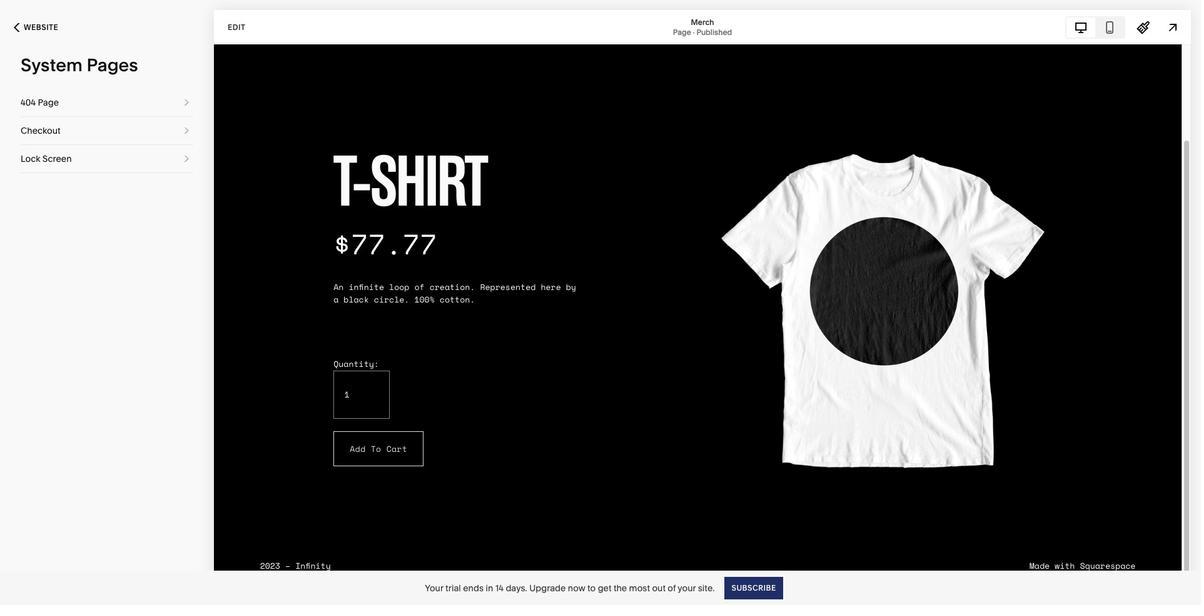 Task type: vqa. For each thing, say whether or not it's contained in the screenshot.
Page within the the Merch Page · Published
yes



Task type: describe. For each thing, give the bounding box(es) containing it.
system
[[21, 54, 83, 76]]

get
[[598, 583, 612, 594]]

pages
[[87, 54, 138, 76]]

page for 404 page
[[38, 97, 59, 108]]

published
[[697, 27, 732, 37]]

merch page · published
[[673, 17, 732, 37]]

·
[[693, 27, 695, 37]]

now
[[568, 583, 586, 594]]

in
[[486, 583, 493, 594]]

ends
[[463, 583, 484, 594]]

to
[[588, 583, 596, 594]]

of
[[668, 583, 676, 594]]

website
[[24, 23, 58, 32]]

page for merch page · published
[[673, 27, 691, 37]]

subscribe
[[732, 584, 777, 593]]

14
[[495, 583, 504, 594]]

checkout
[[21, 125, 60, 136]]

site.
[[698, 583, 715, 594]]

lock screen button
[[21, 145, 193, 173]]

lock
[[21, 153, 40, 165]]



Task type: locate. For each thing, give the bounding box(es) containing it.
edit
[[228, 22, 246, 32]]

404
[[21, 97, 36, 108]]

merch
[[691, 17, 714, 27]]

your trial ends in 14 days. upgrade now to get the most out of your site.
[[425, 583, 715, 594]]

checkout button
[[21, 117, 193, 145]]

website button
[[0, 14, 72, 41]]

page right 404
[[38, 97, 59, 108]]

your
[[678, 583, 696, 594]]

0 vertical spatial page
[[673, 27, 691, 37]]

screen
[[42, 153, 72, 165]]

page inside merch page · published
[[673, 27, 691, 37]]

lock screen
[[21, 153, 72, 165]]

subscribe button
[[725, 577, 783, 600]]

page left ·
[[673, 27, 691, 37]]

1 horizontal spatial page
[[673, 27, 691, 37]]

edit button
[[220, 16, 254, 39]]

page
[[673, 27, 691, 37], [38, 97, 59, 108]]

tab list
[[1067, 17, 1125, 37]]

1 vertical spatial page
[[38, 97, 59, 108]]

404 page button
[[21, 89, 193, 116]]

out
[[652, 583, 666, 594]]

the
[[614, 583, 627, 594]]

system pages
[[21, 54, 138, 76]]

your
[[425, 583, 444, 594]]

trial
[[446, 583, 461, 594]]

404 page
[[21, 97, 59, 108]]

most
[[629, 583, 650, 594]]

upgrade
[[530, 583, 566, 594]]

page inside "404 page" button
[[38, 97, 59, 108]]

0 horizontal spatial page
[[38, 97, 59, 108]]

days.
[[506, 583, 527, 594]]



